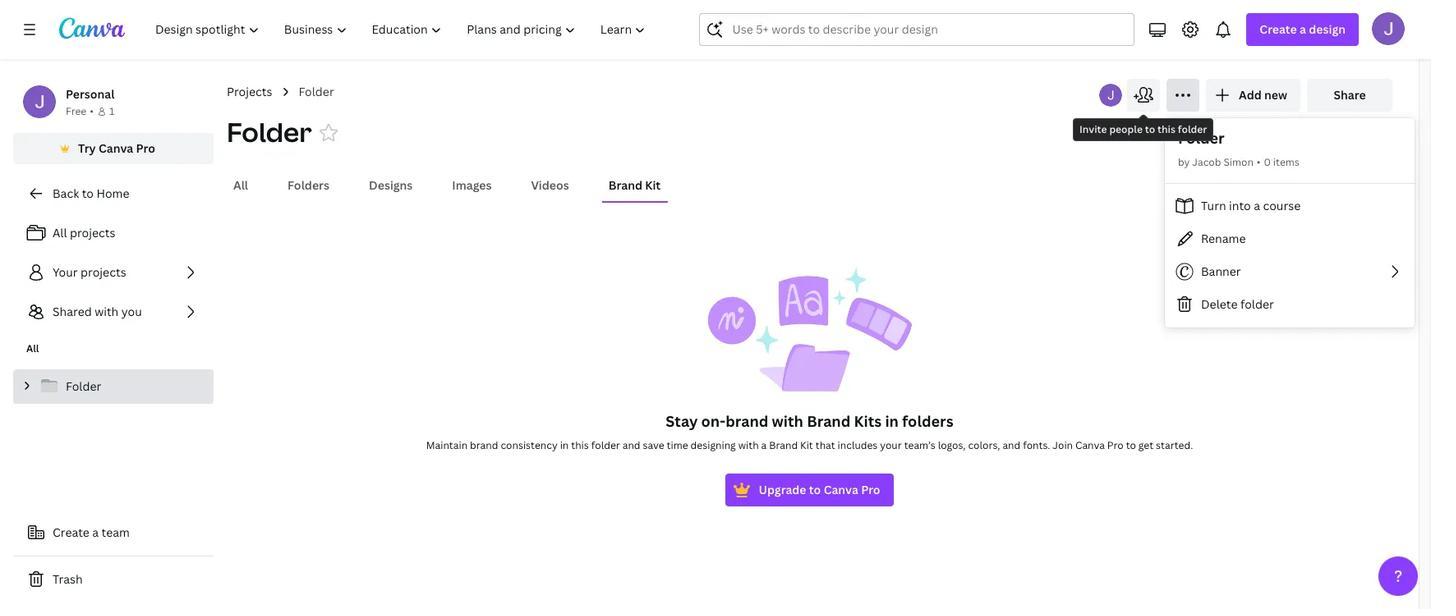 Task type: vqa. For each thing, say whether or not it's contained in the screenshot.
the Trash at the left bottom
yes



Task type: describe. For each thing, give the bounding box(es) containing it.
create a team button
[[13, 517, 214, 550]]

1 vertical spatial brand
[[470, 439, 498, 453]]

all button
[[227, 170, 255, 201]]

add
[[1240, 87, 1262, 103]]

folder up the jacob
[[1179, 128, 1225, 148]]

a inside dropdown button
[[1300, 21, 1307, 37]]

designs button
[[363, 170, 419, 201]]

videos button
[[525, 170, 576, 201]]

new
[[1265, 87, 1288, 103]]

folder button
[[227, 114, 312, 150]]

items
[[1274, 155, 1300, 169]]

consistency
[[501, 439, 558, 453]]

brand inside button
[[609, 178, 643, 193]]

folder inside stay on-brand with brand kits in folders maintain brand consistency in this folder and save time designing with a brand kit that includes your team's logos, colors, and fonts. join canva pro to get started.
[[592, 439, 620, 453]]

create for create a design
[[1260, 21, 1298, 37]]

all projects
[[53, 225, 115, 241]]

turn into a course button
[[1166, 190, 1415, 223]]

team's
[[905, 439, 936, 453]]

your
[[881, 439, 902, 453]]

projects link
[[227, 83, 272, 101]]

home
[[96, 186, 129, 201]]

folder down shared at the left
[[66, 379, 101, 395]]

upgrade to canva pro
[[759, 483, 881, 498]]

1 horizontal spatial folder link
[[299, 83, 334, 101]]

create a team
[[53, 525, 130, 541]]

get
[[1139, 439, 1154, 453]]

brand kit button
[[602, 170, 668, 201]]

invite
[[1080, 122, 1108, 136]]

back to home link
[[13, 178, 214, 210]]

projects for all projects
[[70, 225, 115, 241]]

back
[[53, 186, 79, 201]]

trash
[[53, 572, 83, 588]]

by jacob simon
[[1179, 155, 1254, 169]]

designing
[[691, 439, 736, 453]]

2 vertical spatial brand
[[770, 439, 798, 453]]

upgrade to canva pro button
[[726, 474, 894, 507]]

banner
[[1202, 264, 1242, 279]]

your projects link
[[13, 256, 214, 289]]

logos,
[[938, 439, 966, 453]]

kit inside stay on-brand with brand kits in folders maintain brand consistency in this folder and save time designing with a brand kit that includes your team's logos, colors, and fonts. join canva pro to get started.
[[801, 439, 814, 453]]

images button
[[446, 170, 499, 201]]

to inside back to home link
[[82, 186, 94, 201]]

time
[[667, 439, 689, 453]]

delete folder button
[[1166, 289, 1415, 321]]

0 horizontal spatial canva
[[99, 141, 133, 156]]

upgrade
[[759, 483, 807, 498]]

includes
[[838, 439, 878, 453]]

folders button
[[281, 170, 336, 201]]

colors,
[[969, 439, 1001, 453]]

personal
[[66, 86, 115, 102]]

join
[[1053, 439, 1074, 453]]

stay
[[666, 412, 698, 432]]

jacob simon image
[[1373, 12, 1406, 45]]

try canva pro
[[78, 141, 155, 156]]

this inside stay on-brand with brand kits in folders maintain brand consistency in this folder and save time designing with a brand kit that includes your team's logos, colors, and fonts. join canva pro to get started.
[[571, 439, 589, 453]]

on-
[[702, 412, 726, 432]]

2 vertical spatial pro
[[862, 483, 881, 498]]

top level navigation element
[[145, 13, 660, 46]]

team
[[102, 525, 130, 541]]

course
[[1264, 198, 1301, 214]]

1
[[109, 104, 114, 118]]

your projects
[[53, 265, 126, 280]]

all projects link
[[13, 217, 214, 250]]

shared
[[53, 304, 92, 320]]

2 horizontal spatial with
[[772, 412, 804, 432]]

try canva pro button
[[13, 133, 214, 164]]

folder inside button
[[1241, 297, 1275, 312]]

2 vertical spatial all
[[26, 342, 39, 356]]

shared with you link
[[13, 296, 214, 329]]

0 horizontal spatial in
[[560, 439, 569, 453]]

create a design button
[[1247, 13, 1360, 46]]

fonts.
[[1024, 439, 1051, 453]]

brand kit
[[609, 178, 661, 193]]

images
[[452, 178, 492, 193]]



Task type: locate. For each thing, give the bounding box(es) containing it.
rename
[[1202, 231, 1247, 246]]

create inside dropdown button
[[1260, 21, 1298, 37]]

2 vertical spatial folder
[[592, 439, 620, 453]]

brand
[[726, 412, 769, 432], [470, 439, 498, 453]]

a left 'team'
[[92, 525, 99, 541]]

turn into a course
[[1202, 198, 1301, 214]]

0 vertical spatial this
[[1158, 122, 1176, 136]]

to left get
[[1127, 439, 1137, 453]]

1 and from the left
[[623, 439, 641, 453]]

2 horizontal spatial brand
[[807, 412, 851, 432]]

add new
[[1240, 87, 1288, 103]]

this
[[1158, 122, 1176, 136], [571, 439, 589, 453]]

simon
[[1224, 155, 1254, 169]]

1 horizontal spatial create
[[1260, 21, 1298, 37]]

folder link down shared with you link
[[13, 370, 214, 404]]

0 vertical spatial kit
[[646, 178, 661, 193]]

shared with you
[[53, 304, 142, 320]]

1 horizontal spatial all
[[53, 225, 67, 241]]

brand left that
[[770, 439, 798, 453]]

list
[[13, 217, 214, 329]]

folder up folder button
[[299, 84, 334, 99]]

0 items
[[1265, 155, 1300, 169]]

0 horizontal spatial brand
[[470, 439, 498, 453]]

1 horizontal spatial brand
[[726, 412, 769, 432]]

0
[[1265, 155, 1272, 169]]

1 vertical spatial this
[[571, 439, 589, 453]]

0 horizontal spatial all
[[26, 342, 39, 356]]

canva down that
[[824, 483, 859, 498]]

free
[[66, 104, 87, 118]]

started.
[[1157, 439, 1194, 453]]

brand right the maintain
[[470, 439, 498, 453]]

0 vertical spatial pro
[[136, 141, 155, 156]]

1 horizontal spatial brand
[[770, 439, 798, 453]]

2 horizontal spatial canva
[[1076, 439, 1105, 453]]

a inside stay on-brand with brand kits in folders maintain brand consistency in this folder and save time designing with a brand kit that includes your team's logos, colors, and fonts. join canva pro to get started.
[[762, 439, 767, 453]]

canva inside stay on-brand with brand kits in folders maintain brand consistency in this folder and save time designing with a brand kit that includes your team's logos, colors, and fonts. join canva pro to get started.
[[1076, 439, 1105, 453]]

invite people to this folder
[[1080, 122, 1208, 136]]

0 vertical spatial all
[[233, 178, 248, 193]]

1 horizontal spatial in
[[886, 412, 899, 432]]

in
[[886, 412, 899, 432], [560, 439, 569, 453]]

in right consistency
[[560, 439, 569, 453]]

projects for your projects
[[81, 265, 126, 280]]

and left fonts.
[[1003, 439, 1021, 453]]

create left 'team'
[[53, 525, 89, 541]]

pro
[[136, 141, 155, 156], [1108, 439, 1124, 453], [862, 483, 881, 498]]

0 vertical spatial folder
[[1179, 122, 1208, 136]]

all inside button
[[233, 178, 248, 193]]

folder right delete
[[1241, 297, 1275, 312]]

brand up the "designing"
[[726, 412, 769, 432]]

0 horizontal spatial and
[[623, 439, 641, 453]]

2 vertical spatial canva
[[824, 483, 859, 498]]

to inside upgrade to canva pro button
[[810, 483, 821, 498]]

designs
[[369, 178, 413, 193]]

try
[[78, 141, 96, 156]]

1 vertical spatial brand
[[807, 412, 851, 432]]

0 horizontal spatial with
[[95, 304, 119, 320]]

1 horizontal spatial kit
[[801, 439, 814, 453]]

brand right "videos"
[[609, 178, 643, 193]]

with inside list
[[95, 304, 119, 320]]

1 vertical spatial folder link
[[13, 370, 214, 404]]

banner button
[[1166, 256, 1415, 289]]

1 vertical spatial projects
[[81, 265, 126, 280]]

brand
[[609, 178, 643, 193], [807, 412, 851, 432], [770, 439, 798, 453]]

to right upgrade
[[810, 483, 821, 498]]

turn
[[1202, 198, 1227, 214]]

1 horizontal spatial pro
[[862, 483, 881, 498]]

0 vertical spatial brand
[[609, 178, 643, 193]]

2 horizontal spatial folder
[[1241, 297, 1275, 312]]

0 vertical spatial with
[[95, 304, 119, 320]]

1 horizontal spatial with
[[739, 439, 759, 453]]

stay on-brand with brand kits in folders maintain brand consistency in this folder and save time designing with a brand kit that includes your team's logos, colors, and fonts. join canva pro to get started.
[[426, 412, 1194, 453]]

0 vertical spatial projects
[[70, 225, 115, 241]]

free •
[[66, 104, 94, 118]]

1 vertical spatial with
[[772, 412, 804, 432]]

all for all projects
[[53, 225, 67, 241]]

folders
[[903, 412, 954, 432]]

2 vertical spatial with
[[739, 439, 759, 453]]

kits
[[855, 412, 882, 432]]

2 horizontal spatial pro
[[1108, 439, 1124, 453]]

kit inside button
[[646, 178, 661, 193]]

1 horizontal spatial and
[[1003, 439, 1021, 453]]

None search field
[[700, 13, 1135, 46]]

folder
[[1179, 122, 1208, 136], [1241, 297, 1275, 312], [592, 439, 620, 453]]

to right back
[[82, 186, 94, 201]]

add new button
[[1207, 79, 1301, 112]]

0 vertical spatial create
[[1260, 21, 1298, 37]]

1 vertical spatial in
[[560, 439, 569, 453]]

trash link
[[13, 564, 214, 597]]

1 vertical spatial canva
[[1076, 439, 1105, 453]]

0 horizontal spatial this
[[571, 439, 589, 453]]

1 vertical spatial kit
[[801, 439, 814, 453]]

projects right your
[[81, 265, 126, 280]]

jacob
[[1193, 155, 1222, 169]]

folder link
[[299, 83, 334, 101], [13, 370, 214, 404]]

your
[[53, 265, 78, 280]]

a right into
[[1255, 198, 1261, 214]]

0 horizontal spatial brand
[[609, 178, 643, 193]]

0 horizontal spatial pro
[[136, 141, 155, 156]]

list containing all projects
[[13, 217, 214, 329]]

projects
[[227, 84, 272, 99]]

folder left save
[[592, 439, 620, 453]]

canva right the join
[[1076, 439, 1105, 453]]

pro down includes
[[862, 483, 881, 498]]

folder link up folder button
[[299, 83, 334, 101]]

pro up back to home link at the top left of page
[[136, 141, 155, 156]]

folder
[[299, 84, 334, 99], [227, 114, 312, 150], [1179, 128, 1225, 148], [66, 379, 101, 395]]

in right kits
[[886, 412, 899, 432]]

0 horizontal spatial folder
[[592, 439, 620, 453]]

pro left get
[[1108, 439, 1124, 453]]

maintain
[[426, 439, 468, 453]]

2 horizontal spatial all
[[233, 178, 248, 193]]

all for all button at the top
[[233, 178, 248, 193]]

with up upgrade
[[772, 412, 804, 432]]

you
[[121, 304, 142, 320]]

a up upgrade
[[762, 439, 767, 453]]

create inside button
[[53, 525, 89, 541]]

0 vertical spatial in
[[886, 412, 899, 432]]

all
[[233, 178, 248, 193], [53, 225, 67, 241], [26, 342, 39, 356]]

create left design
[[1260, 21, 1298, 37]]

by
[[1179, 155, 1191, 169]]

projects down back to home
[[70, 225, 115, 241]]

0 vertical spatial brand
[[726, 412, 769, 432]]

pro inside stay on-brand with brand kits in folders maintain brand consistency in this folder and save time designing with a brand kit that includes your team's logos, colors, and fonts. join canva pro to get started.
[[1108, 439, 1124, 453]]

canva right the try
[[99, 141, 133, 156]]

1 horizontal spatial canva
[[824, 483, 859, 498]]

0 horizontal spatial create
[[53, 525, 89, 541]]

0 horizontal spatial folder link
[[13, 370, 214, 404]]

1 vertical spatial pro
[[1108, 439, 1124, 453]]

folder down projects link
[[227, 114, 312, 150]]

folders
[[288, 178, 330, 193]]

into
[[1230, 198, 1252, 214]]

save
[[643, 439, 665, 453]]

to inside stay on-brand with brand kits in folders maintain brand consistency in this folder and save time designing with a brand kit that includes your team's logos, colors, and fonts. join canva pro to get started.
[[1127, 439, 1137, 453]]

folder up by
[[1179, 122, 1208, 136]]

with right the "designing"
[[739, 439, 759, 453]]

0 vertical spatial folder link
[[299, 83, 334, 101]]

1 vertical spatial all
[[53, 225, 67, 241]]

brand up that
[[807, 412, 851, 432]]

0 vertical spatial canva
[[99, 141, 133, 156]]

with left you
[[95, 304, 119, 320]]

a left design
[[1300, 21, 1307, 37]]

Search search field
[[733, 14, 1103, 45]]

1 vertical spatial folder
[[1241, 297, 1275, 312]]

rename button
[[1166, 223, 1415, 256]]

create a design
[[1260, 21, 1346, 37]]

that
[[816, 439, 836, 453]]

share button
[[1308, 79, 1393, 112]]

and
[[623, 439, 641, 453], [1003, 439, 1021, 453]]

videos
[[531, 178, 569, 193]]

1 vertical spatial create
[[53, 525, 89, 541]]

people
[[1110, 122, 1143, 136]]

and left save
[[623, 439, 641, 453]]

0 horizontal spatial kit
[[646, 178, 661, 193]]

to
[[1146, 122, 1156, 136], [82, 186, 94, 201], [1127, 439, 1137, 453], [810, 483, 821, 498]]

share
[[1334, 87, 1367, 103]]

back to home
[[53, 186, 129, 201]]

1 horizontal spatial folder
[[1179, 122, 1208, 136]]

create
[[1260, 21, 1298, 37], [53, 525, 89, 541]]

a
[[1300, 21, 1307, 37], [1255, 198, 1261, 214], [762, 439, 767, 453], [92, 525, 99, 541]]

design
[[1310, 21, 1346, 37]]

with
[[95, 304, 119, 320], [772, 412, 804, 432], [739, 439, 759, 453]]

delete
[[1202, 297, 1238, 312]]

delete folder
[[1202, 297, 1275, 312]]

create for create a team
[[53, 525, 89, 541]]

this right consistency
[[571, 439, 589, 453]]

•
[[90, 104, 94, 118]]

1 horizontal spatial this
[[1158, 122, 1176, 136]]

2 and from the left
[[1003, 439, 1021, 453]]

to right people
[[1146, 122, 1156, 136]]

this right people
[[1158, 122, 1176, 136]]

kit
[[646, 178, 661, 193], [801, 439, 814, 453]]



